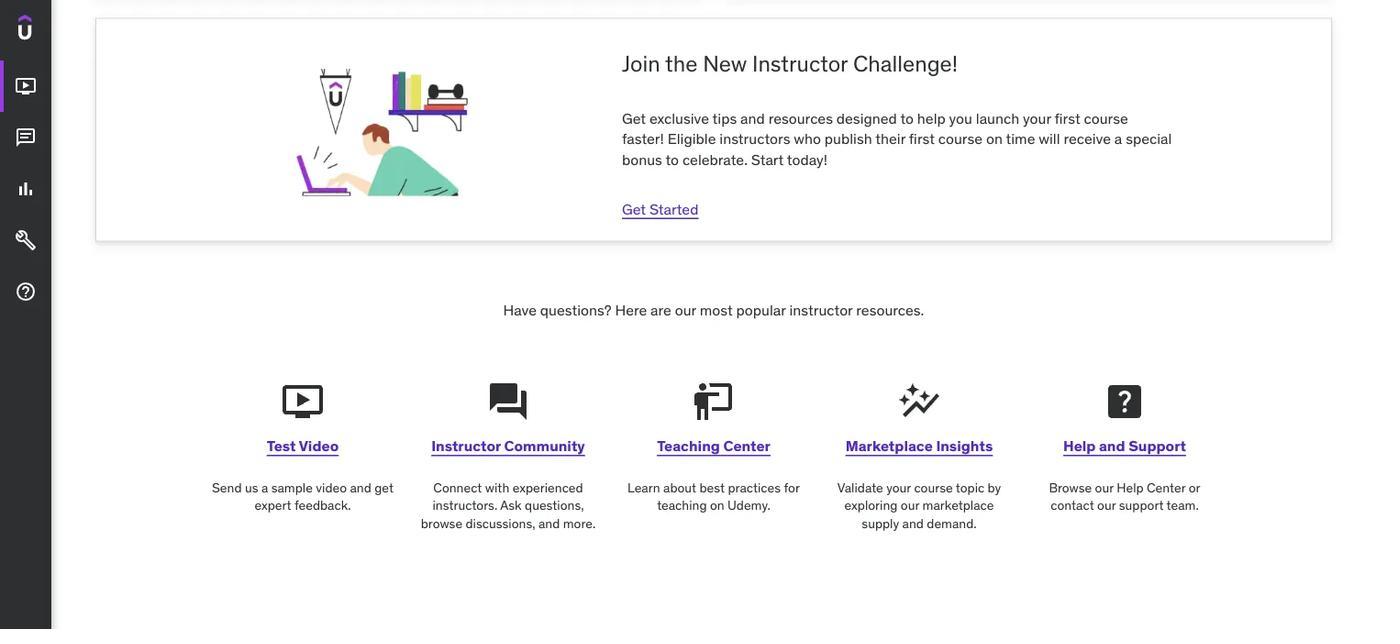Task type: describe. For each thing, give the bounding box(es) containing it.
teaching
[[657, 437, 720, 456]]

will
[[1039, 130, 1060, 149]]

more.
[[563, 516, 596, 532]]

test video
[[267, 437, 339, 456]]

video
[[316, 480, 347, 496]]

our inside validate your course topic by exploring our marketplace supply and demand.
[[901, 498, 919, 514]]

0 horizontal spatial help
[[1063, 437, 1096, 456]]

send us a sample video and get expert feedback.
[[212, 480, 394, 514]]

questions?
[[540, 301, 612, 320]]

video
[[299, 437, 339, 456]]

join the new instructor challenge!
[[622, 50, 958, 77]]

launch
[[976, 109, 1019, 128]]

challenge!
[[853, 50, 958, 77]]

get
[[374, 480, 394, 496]]

help
[[917, 109, 946, 128]]

special
[[1126, 130, 1172, 149]]

marketplace insights
[[846, 437, 993, 456]]

start
[[751, 150, 784, 169]]

teaching center
[[657, 437, 771, 456]]

the
[[665, 50, 698, 77]]

experienced
[[513, 480, 583, 496]]

most
[[700, 301, 733, 320]]

publish
[[825, 130, 872, 149]]

new
[[703, 50, 747, 77]]

and inside the get exclusive tips and resources designed to help you launch your first course faster! eligible instructors who publish their first course on time will receive a special bonus to celebrate. start today!
[[740, 109, 765, 128]]

validate your course topic by exploring our marketplace supply and demand.
[[837, 480, 1001, 532]]

for
[[784, 480, 800, 496]]

browse
[[1049, 480, 1092, 496]]

you
[[949, 109, 972, 128]]

and inside send us a sample video and get expert feedback.
[[350, 480, 371, 496]]

1 vertical spatial to
[[666, 150, 679, 169]]

here
[[615, 301, 647, 320]]

marketplace
[[846, 437, 933, 456]]

join
[[622, 50, 660, 77]]

insights
[[936, 437, 993, 456]]

get for get started
[[622, 200, 646, 219]]

and inside validate your course topic by exploring our marketplace supply and demand.
[[902, 516, 924, 532]]

started
[[650, 200, 699, 219]]

on inside the get exclusive tips and resources designed to help you launch your first course faster! eligible instructors who publish their first course on time will receive a special bonus to celebrate. start today!
[[986, 130, 1003, 149]]

learn
[[628, 480, 660, 496]]

get for get exclusive tips and resources designed to help you launch your first course faster! eligible instructors who publish their first course on time will receive a special bonus to celebrate. start today!
[[622, 109, 646, 128]]

our right are
[[675, 301, 696, 320]]

test
[[267, 437, 296, 456]]

have questions? here are our most popular instructor resources.
[[503, 301, 924, 320]]

team.
[[1167, 498, 1199, 514]]

support
[[1119, 498, 1164, 514]]

browse our help center or contact our support team.
[[1049, 480, 1201, 514]]

get exclusive tips and resources designed to help you launch your first course faster! eligible instructors who publish their first course on time will receive a special bonus to celebrate. start today!
[[622, 109, 1172, 169]]

on inside learn about best practices for teaching on udemy.
[[710, 498, 724, 514]]

exploring
[[844, 498, 898, 514]]

your inside the get exclusive tips and resources designed to help you launch your first course faster! eligible instructors who publish their first course on time will receive a special bonus to celebrate. start today!
[[1023, 109, 1051, 128]]

their
[[875, 130, 906, 149]]

faster!
[[622, 130, 664, 149]]

2 medium image from the top
[[15, 127, 37, 149]]

by
[[988, 480, 1001, 496]]

3 medium image from the top
[[15, 178, 37, 200]]

help inside browse our help center or contact our support team.
[[1117, 480, 1144, 496]]

us
[[245, 480, 258, 496]]

expert
[[254, 498, 291, 514]]

tips
[[712, 109, 737, 128]]

1 vertical spatial course
[[938, 130, 983, 149]]

resources
[[768, 109, 833, 128]]



Task type: vqa. For each thing, say whether or not it's contained in the screenshot.


Task type: locate. For each thing, give the bounding box(es) containing it.
learn about best practices for teaching on udemy.
[[628, 480, 800, 514]]

exclusive
[[650, 109, 709, 128]]

time
[[1006, 130, 1035, 149]]

course inside validate your course topic by exploring our marketplace supply and demand.
[[914, 480, 953, 496]]

help
[[1063, 437, 1096, 456], [1117, 480, 1144, 496]]

help up "browse"
[[1063, 437, 1096, 456]]

1 vertical spatial first
[[909, 130, 935, 149]]

your up exploring
[[886, 480, 911, 496]]

connect with experienced instructors. ask questions, browse discussions, and more.
[[421, 480, 596, 532]]

to
[[900, 109, 914, 128], [666, 150, 679, 169]]

help up support
[[1117, 480, 1144, 496]]

0 horizontal spatial a
[[261, 480, 268, 496]]

1 horizontal spatial your
[[1023, 109, 1051, 128]]

best
[[700, 480, 725, 496]]

0 horizontal spatial center
[[723, 437, 771, 456]]

get up faster!
[[622, 109, 646, 128]]

4 medium image from the top
[[15, 230, 37, 252]]

medium image
[[15, 281, 37, 303]]

center inside browse our help center or contact our support team.
[[1147, 480, 1186, 496]]

and
[[740, 109, 765, 128], [1099, 437, 1125, 456], [350, 480, 371, 496], [538, 516, 560, 532], [902, 516, 924, 532]]

instructors
[[720, 130, 790, 149]]

and right supply
[[902, 516, 924, 532]]

about
[[663, 480, 696, 496]]

0 vertical spatial help
[[1063, 437, 1096, 456]]

instructor up resources on the top of page
[[752, 50, 848, 77]]

get inside the get exclusive tips and resources designed to help you launch your first course faster! eligible instructors who publish their first course on time will receive a special bonus to celebrate. start today!
[[622, 109, 646, 128]]

0 horizontal spatial first
[[909, 130, 935, 149]]

to left help
[[900, 109, 914, 128]]

teaching
[[657, 498, 707, 514]]

celebrate.
[[682, 150, 748, 169]]

course down the you
[[938, 130, 983, 149]]

who
[[794, 130, 821, 149]]

get started link
[[622, 200, 699, 219]]

browse
[[421, 516, 462, 532]]

0 vertical spatial center
[[723, 437, 771, 456]]

today!
[[787, 150, 827, 169]]

instructor up the connect
[[431, 437, 501, 456]]

send
[[212, 480, 242, 496]]

course
[[1084, 109, 1128, 128], [938, 130, 983, 149], [914, 480, 953, 496]]

0 vertical spatial a
[[1115, 130, 1122, 149]]

0 vertical spatial instructor
[[752, 50, 848, 77]]

on down best
[[710, 498, 724, 514]]

a left special
[[1115, 130, 1122, 149]]

support
[[1129, 437, 1186, 456]]

1 vertical spatial your
[[886, 480, 911, 496]]

0 vertical spatial course
[[1084, 109, 1128, 128]]

0 vertical spatial on
[[986, 130, 1003, 149]]

1 horizontal spatial instructor
[[752, 50, 848, 77]]

0 vertical spatial get
[[622, 109, 646, 128]]

1 horizontal spatial first
[[1055, 109, 1080, 128]]

1 vertical spatial get
[[622, 200, 646, 219]]

0 horizontal spatial on
[[710, 498, 724, 514]]

1 vertical spatial a
[[261, 480, 268, 496]]

1 vertical spatial center
[[1147, 480, 1186, 496]]

community
[[504, 437, 585, 456]]

0 vertical spatial your
[[1023, 109, 1051, 128]]

first
[[1055, 109, 1080, 128], [909, 130, 935, 149]]

first down help
[[909, 130, 935, 149]]

first up will
[[1055, 109, 1080, 128]]

0 horizontal spatial to
[[666, 150, 679, 169]]

have
[[503, 301, 537, 320]]

validate
[[837, 480, 883, 496]]

udemy image
[[18, 15, 102, 46]]

instructors.
[[433, 498, 497, 514]]

a inside send us a sample video and get expert feedback.
[[261, 480, 268, 496]]

our right exploring
[[901, 498, 919, 514]]

get started
[[622, 200, 699, 219]]

to down eligible
[[666, 150, 679, 169]]

2 vertical spatial course
[[914, 480, 953, 496]]

bonus
[[622, 150, 662, 169]]

0 vertical spatial first
[[1055, 109, 1080, 128]]

on
[[986, 130, 1003, 149], [710, 498, 724, 514]]

demand.
[[927, 516, 977, 532]]

center up practices on the bottom of page
[[723, 437, 771, 456]]

connect
[[433, 480, 482, 496]]

a inside the get exclusive tips and resources designed to help you launch your first course faster! eligible instructors who publish their first course on time will receive a special bonus to celebrate. start today!
[[1115, 130, 1122, 149]]

1 horizontal spatial center
[[1147, 480, 1186, 496]]

questions,
[[525, 498, 584, 514]]

contact
[[1051, 498, 1094, 514]]

with
[[485, 480, 509, 496]]

are
[[651, 301, 671, 320]]

center
[[723, 437, 771, 456], [1147, 480, 1186, 496]]

your inside validate your course topic by exploring our marketplace supply and demand.
[[886, 480, 911, 496]]

1 horizontal spatial a
[[1115, 130, 1122, 149]]

0 horizontal spatial instructor
[[431, 437, 501, 456]]

get left started at the top
[[622, 200, 646, 219]]

instructor community
[[431, 437, 585, 456]]

and up instructors
[[740, 109, 765, 128]]

1 vertical spatial help
[[1117, 480, 1144, 496]]

marketplace
[[922, 498, 994, 514]]

our right "browse"
[[1095, 480, 1114, 496]]

topic
[[956, 480, 985, 496]]

1 vertical spatial instructor
[[431, 437, 501, 456]]

popular
[[736, 301, 786, 320]]

designed
[[837, 109, 897, 128]]

your up will
[[1023, 109, 1051, 128]]

and inside the connect with experienced instructors. ask questions, browse discussions, and more.
[[538, 516, 560, 532]]

0 horizontal spatial your
[[886, 480, 911, 496]]

course up receive
[[1084, 109, 1128, 128]]

or
[[1189, 480, 1201, 496]]

instructor
[[789, 301, 853, 320]]

1 horizontal spatial help
[[1117, 480, 1144, 496]]

our right contact
[[1097, 498, 1116, 514]]

eligible
[[668, 130, 716, 149]]

0 vertical spatial to
[[900, 109, 914, 128]]

your
[[1023, 109, 1051, 128], [886, 480, 911, 496]]

receive
[[1064, 130, 1111, 149]]

course up marketplace
[[914, 480, 953, 496]]

a
[[1115, 130, 1122, 149], [261, 480, 268, 496]]

get
[[622, 109, 646, 128], [622, 200, 646, 219]]

and left the get
[[350, 480, 371, 496]]

1 horizontal spatial on
[[986, 130, 1003, 149]]

1 vertical spatial on
[[710, 498, 724, 514]]

1 get from the top
[[622, 109, 646, 128]]

ask
[[500, 498, 522, 514]]

feedback.
[[294, 498, 351, 514]]

center up team.
[[1147, 480, 1186, 496]]

2 get from the top
[[622, 200, 646, 219]]

sample
[[271, 480, 313, 496]]

udemy.
[[728, 498, 770, 514]]

help and support
[[1063, 437, 1186, 456]]

medium image
[[15, 75, 37, 97], [15, 127, 37, 149], [15, 178, 37, 200], [15, 230, 37, 252]]

1 medium image from the top
[[15, 75, 37, 97]]

instructor
[[752, 50, 848, 77], [431, 437, 501, 456]]

practices
[[728, 480, 781, 496]]

supply
[[862, 516, 899, 532]]

1 horizontal spatial to
[[900, 109, 914, 128]]

a right us
[[261, 480, 268, 496]]

discussions,
[[466, 516, 535, 532]]

and down the questions,
[[538, 516, 560, 532]]

and left support
[[1099, 437, 1125, 456]]

on down launch
[[986, 130, 1003, 149]]

resources.
[[856, 301, 924, 320]]



